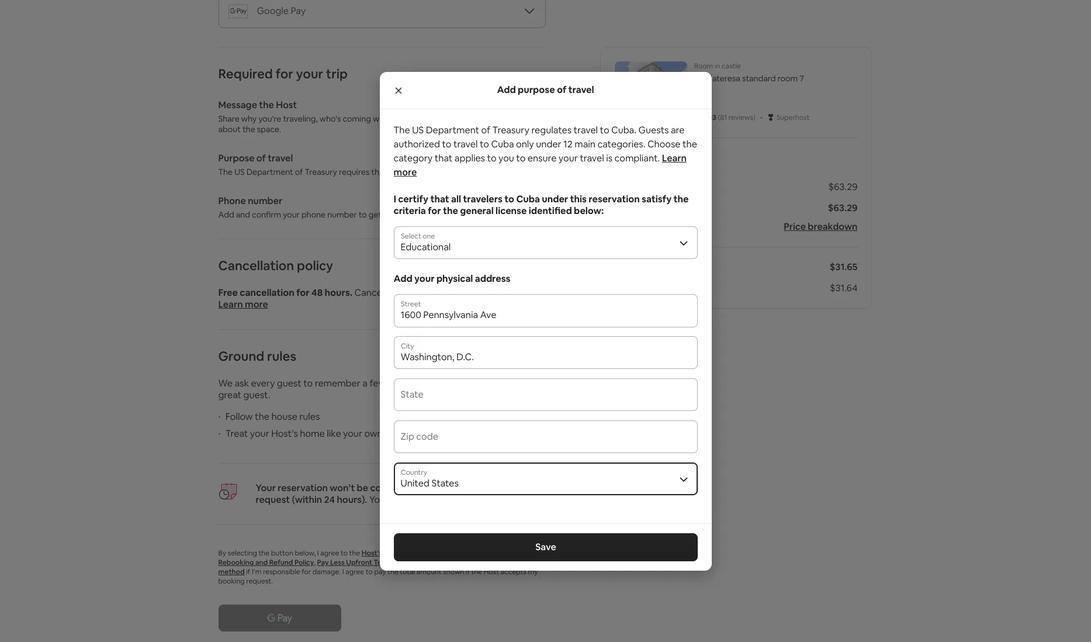 Task type: describe. For each thing, give the bounding box(es) containing it.
treat
[[226, 427, 248, 440]]

and inside message the host share why you're traveling, who's coming with you, and what you love about the space.
[[408, 113, 423, 124]]

accepts inside if i'm responsible for damage. i agree to pay the total amount shown if the host accepts my booking request.
[[501, 567, 527, 577]]

add for add your physical address
[[394, 272, 413, 284]]

by
[[218, 548, 226, 558]]

11,
[[654, 282, 664, 294]]

to up applies
[[480, 138, 489, 150]]

the inside follow the house rules treat your host's home like your own
[[255, 410, 270, 423]]

2 if from the left
[[466, 567, 470, 577]]

guest.
[[244, 389, 270, 401]]

button
[[271, 548, 293, 558]]

category
[[394, 152, 433, 164]]

requires
[[339, 167, 370, 177]]

pay
[[374, 567, 386, 577]]

is
[[606, 152, 613, 164]]

charge my payment method button
[[218, 558, 528, 577]]

add your physical address
[[394, 272, 511, 284]]

for inside if i'm responsible for damage. i agree to pay the total amount shown if the host accepts my booking request.
[[302, 567, 311, 577]]

$31.64
[[830, 282, 858, 294]]

the left "host's"
[[349, 548, 360, 558]]

1 , from the left
[[314, 558, 316, 567]]

1 horizontal spatial total
[[645, 151, 674, 168]]

refund
[[269, 558, 293, 567]]

host inside if i'm responsible for damage. i agree to pay the total amount shown if the host accepts my booking request.
[[484, 567, 499, 577]]

your up traveling,
[[296, 65, 323, 82]]

learn inside learn more
[[662, 152, 687, 164]]

won't inside your reservation won't be confirmed until the host accepts your request (within 24 hours).
[[330, 482, 355, 494]]

and inside phone number add and confirm your phone number to get trip updates.
[[236, 209, 250, 220]]

to left cuba.
[[600, 124, 610, 136]]

add for phone number add button
[[520, 196, 537, 206]]

19
[[437, 287, 446, 299]]

learn more
[[394, 152, 687, 178]]

amount
[[417, 567, 442, 577]]

0 vertical spatial $63.29
[[829, 181, 858, 193]]

by selecting the button below, i agree to the host's house rules
[[218, 548, 424, 558]]

price breakdown button
[[784, 220, 858, 233]]

add purpose of travel
[[497, 84, 594, 96]]

us inside purpose of travel the us department of treasury requires this info from travelers.
[[235, 167, 245, 177]]

host's house rules button
[[362, 548, 424, 558]]

i certify that all travelers to cuba under this reservation satisfy the criteria for the general license identified below:
[[394, 193, 689, 217]]

to up travelers.
[[442, 138, 452, 150]]

travel down the "main"
[[580, 152, 604, 164]]

to inside i certify that all travelers to cuba under this reservation satisfy the criteria for the general license identified below:
[[505, 193, 515, 205]]

required
[[218, 65, 273, 82]]

ground
[[218, 348, 264, 364]]

you
[[370, 494, 385, 506]]

confirm
[[252, 209, 281, 220]]

(usd) button
[[639, 202, 664, 214]]

method
[[218, 567, 245, 577]]

add for add button corresponding to purpose of travel
[[520, 153, 537, 164]]

less
[[330, 558, 345, 567]]

airbnb's
[[508, 548, 535, 558]]

learn inside free cancellation for 48 hours. cancel before dec 19 for a partial refund. learn more
[[218, 298, 243, 311]]

pay less upfront terms link
[[317, 558, 394, 567]]

airbnb's rebooking and refund policy
[[218, 548, 535, 567]]

travelers.
[[423, 167, 458, 177]]

)
[[754, 113, 756, 122]]

payment
[[499, 558, 528, 567]]

24
[[324, 494, 335, 506]]

refund.
[[500, 287, 530, 299]]

host's
[[362, 548, 382, 558]]

reservation inside your reservation won't be confirmed until the host accepts your request (within 24 hours).
[[278, 482, 328, 494]]

0 horizontal spatial a
[[363, 377, 368, 389]]

what inside message the host share why you're traveling, who's coming with you, and what you love about the space.
[[424, 113, 443, 124]]

agree for damage.
[[346, 567, 364, 577]]

policy
[[297, 257, 333, 274]]

2 vertical spatial that
[[411, 558, 425, 567]]

the inside your reservation won't be confirmed until the host accepts your request (within 24 hours).
[[439, 482, 454, 494]]

cancellation
[[240, 287, 295, 299]]

phone number add and confirm your phone number to get trip updates.
[[218, 195, 432, 220]]

dec inside free cancellation for 48 hours. cancel before dec 19 for a partial refund. learn more
[[417, 287, 435, 299]]

love
[[461, 113, 476, 124]]

remember
[[315, 377, 361, 389]]

the inside the us department of treasury regulates travel to cuba. guests are authorized to travel to cuba only under 12 main categories. choose the category that applies to you to ensure your travel is compliant.
[[683, 138, 698, 150]]

phone
[[302, 209, 326, 220]]

can
[[449, 558, 461, 567]]

cancellation policy
[[218, 257, 333, 274]]

accepts inside your reservation won't be confirmed until the host accepts your request (within 24 hours).
[[479, 482, 515, 494]]

who's
[[320, 113, 341, 124]]

policy
[[295, 558, 314, 567]]

charged
[[427, 494, 463, 506]]

request
[[256, 494, 290, 506]]

, pay less upfront terms , and that airbnb can
[[314, 558, 463, 567]]

the right pay
[[388, 567, 399, 577]]

airbnb's rebooking and refund policy button
[[218, 548, 535, 567]]

1 horizontal spatial number
[[328, 209, 357, 220]]

to down only
[[516, 152, 526, 164]]

total inside if i'm responsible for damage. i agree to pay the total amount shown if the host accepts my booking request.
[[400, 567, 415, 577]]

host's
[[271, 427, 298, 440]]

more inside free cancellation for 48 hours. cancel before dec 19 for a partial refund. learn more
[[245, 298, 268, 311]]

$31.65
[[830, 261, 858, 273]]

your inside your reservation won't be confirmed until the host accepts your request (within 24 hours).
[[517, 482, 536, 494]]

about inside we ask every guest to remember a few simple things about what makes a great guest.
[[447, 377, 473, 389]]

home
[[300, 427, 325, 440]]

and inside airbnb's rebooking and refund policy
[[255, 558, 268, 567]]

hours.
[[325, 287, 353, 299]]

add for add button related to message the host
[[520, 100, 537, 111]]

only
[[516, 138, 534, 150]]

add button for purpose of travel
[[511, 149, 546, 168]]

rules inside follow the house rules treat your host's home like your own
[[300, 410, 320, 423]]

info
[[387, 167, 401, 177]]

you,
[[391, 113, 407, 124]]

physical
[[437, 272, 473, 284]]

your inside phone number add and confirm your phone number to get trip updates.
[[283, 209, 300, 220]]

host inside your reservation won't be confirmed until the host accepts your request (within 24 hours).
[[456, 482, 477, 494]]

my inside charge my payment method
[[487, 558, 497, 567]]

your up before
[[415, 272, 435, 284]]

travel right purpose
[[569, 84, 594, 96]]

12
[[564, 138, 573, 150]]

be inside your reservation won't be confirmed until the host accepts your request (within 24 hours).
[[357, 482, 368, 494]]

7
[[800, 73, 804, 84]]

treasury inside purpose of travel the us department of treasury requires this info from travelers.
[[305, 167, 337, 177]]

agree for below,
[[321, 548, 339, 558]]

in
[[715, 61, 721, 71]]

standard
[[743, 73, 776, 84]]

ground rules
[[218, 348, 296, 364]]

why
[[241, 113, 257, 124]]

reservation inside i certify that all travelers to cuba under this reservation satisfy the criteria for the general license identified below:
[[589, 193, 640, 205]]

updates.
[[399, 209, 432, 220]]

total
[[615, 202, 637, 214]]

1 horizontal spatial won't
[[387, 494, 412, 506]]

add for add purpose of travel
[[497, 84, 516, 96]]

with
[[373, 113, 389, 124]]

travel inside purpose of travel the us department of treasury requires this info from travelers.
[[268, 152, 293, 164]]

1 horizontal spatial be
[[414, 494, 425, 506]]

few
[[370, 377, 386, 389]]

the up you're at the top left of the page
[[259, 99, 274, 111]]

trip inside phone number add and confirm your phone number to get trip updates.
[[384, 209, 397, 220]]

cuba inside i certify that all travelers to cuba under this reservation satisfy the criteria for the general license identified below:
[[517, 193, 540, 205]]

0 vertical spatial rules
[[267, 348, 296, 364]]

travelers
[[463, 193, 503, 205]]

due
[[615, 282, 633, 294]]

all
[[451, 193, 461, 205]]



Task type: vqa. For each thing, say whether or not it's contained in the screenshot.


Task type: locate. For each thing, give the bounding box(es) containing it.
1 horizontal spatial more
[[394, 166, 417, 178]]

the down are
[[683, 138, 698, 150]]

your for your total
[[615, 151, 643, 168]]

1 vertical spatial that
[[431, 193, 449, 205]]

1 vertical spatial your
[[256, 482, 276, 494]]

won't
[[330, 482, 355, 494], [387, 494, 412, 506]]

price breakdown
[[784, 220, 858, 233]]

that up travelers.
[[435, 152, 453, 164]]

accepts right the charged on the bottom
[[479, 482, 515, 494]]

0 horizontal spatial us
[[235, 167, 245, 177]]

0 vertical spatial learn
[[662, 152, 687, 164]]

3 add button from the top
[[511, 191, 546, 211]]

rebooking
[[218, 558, 254, 567]]

about
[[218, 124, 241, 134], [447, 377, 473, 389]]

your right treat
[[250, 427, 269, 440]]

0 vertical spatial us
[[412, 124, 424, 136]]

to inside we ask every guest to remember a few simple things about what makes a great guest.
[[304, 377, 313, 389]]

rules up the home
[[300, 410, 320, 423]]

that inside i certify that all travelers to cuba under this reservation satisfy the criteria for the general license identified below:
[[431, 193, 449, 205]]

1 vertical spatial you
[[499, 152, 514, 164]]

1 vertical spatial more
[[245, 298, 268, 311]]

and right terms
[[397, 558, 410, 567]]

if left i'm
[[246, 567, 251, 577]]

pay
[[317, 558, 329, 567]]

0 horizontal spatial be
[[357, 482, 368, 494]]

what left makes
[[475, 377, 496, 389]]

to left get
[[359, 209, 367, 220]]

1 vertical spatial this
[[570, 193, 587, 205]]

1 vertical spatial i
[[317, 548, 319, 558]]

department
[[426, 124, 480, 136], [247, 167, 293, 177]]

superhost
[[777, 113, 810, 122]]

1 horizontal spatial i
[[343, 567, 344, 577]]

the left "then."
[[439, 482, 454, 494]]

follow the house rules treat your host's home like your own
[[226, 410, 383, 440]]

of inside the us department of treasury regulates travel to cuba. guests are authorized to travel to cuba only under 12 main categories. choose the category that applies to you to ensure your travel is compliant.
[[482, 124, 491, 136]]

2023
[[666, 282, 688, 294]]

1 vertical spatial what
[[475, 377, 496, 389]]

number right phone
[[328, 209, 357, 220]]

about inside message the host share why you're traveling, who's coming with you, and what you love about the space.
[[218, 124, 241, 134]]

you left love
[[445, 113, 459, 124]]

accepts
[[479, 482, 515, 494], [501, 567, 527, 577]]

learn down choose
[[662, 152, 687, 164]]

0 vertical spatial trip
[[326, 65, 348, 82]]

rules
[[406, 548, 424, 558]]

treasury
[[493, 124, 530, 136], [305, 167, 337, 177]]

0 vertical spatial the
[[394, 124, 410, 136]]

the right satisfy
[[674, 193, 689, 205]]

under inside the us department of treasury regulates travel to cuba. guests are authorized to travel to cuba only under 12 main categories. choose the category that applies to you to ensure your travel is compliant.
[[536, 138, 562, 150]]

and down phone
[[236, 209, 250, 220]]

room
[[695, 61, 714, 71]]

cuba left only
[[491, 138, 514, 150]]

won't left the 'you'
[[330, 482, 355, 494]]

your left (within
[[256, 482, 276, 494]]

that inside the us department of treasury regulates travel to cuba. guests are authorized to travel to cuba only under 12 main categories. choose the category that applies to you to ensure your travel is compliant.
[[435, 152, 453, 164]]

treasury up only
[[493, 124, 530, 136]]

add left purpose
[[497, 84, 516, 96]]

1 vertical spatial department
[[247, 167, 293, 177]]

for right "19"
[[448, 287, 461, 299]]

0 vertical spatial add button
[[511, 95, 546, 115]]

1 horizontal spatial this
[[570, 193, 587, 205]]

this inside purpose of travel the us department of treasury requires this info from travelers.
[[371, 167, 385, 177]]

total down 'rules'
[[400, 567, 415, 577]]

under left below:
[[542, 193, 569, 205]]

0 vertical spatial accepts
[[479, 482, 515, 494]]

that left "all"
[[431, 193, 449, 205]]

1 horizontal spatial the
[[394, 124, 410, 136]]

us
[[412, 124, 424, 136], [235, 167, 245, 177]]

learn more button
[[218, 298, 268, 311]]

own
[[365, 427, 383, 440]]

1 vertical spatial us
[[235, 167, 245, 177]]

1 horizontal spatial reservation
[[589, 193, 640, 205]]

1 horizontal spatial department
[[426, 124, 480, 136]]

you're
[[259, 113, 281, 124]]

0 horizontal spatial total
[[400, 567, 415, 577]]

until left "then."
[[465, 494, 483, 506]]

add button for phone number
[[511, 191, 546, 211]]

host right can at the bottom of page
[[484, 567, 499, 577]]

cuba down learn more
[[517, 193, 540, 205]]

0 horizontal spatial if
[[246, 567, 251, 577]]

1 vertical spatial total
[[400, 567, 415, 577]]

department inside the us department of treasury regulates travel to cuba. guests are authorized to travel to cuba only under 12 main categories. choose the category that applies to you to ensure your travel is compliant.
[[426, 124, 480, 136]]

host left "then."
[[456, 482, 477, 494]]

1 horizontal spatial us
[[412, 124, 424, 136]]

for right required
[[276, 65, 293, 82]]

0 horizontal spatial cuba
[[491, 138, 514, 150]]

charge my payment method
[[218, 558, 528, 577]]

number
[[248, 195, 283, 207], [328, 209, 357, 220]]

1 horizontal spatial rules
[[300, 410, 320, 423]]

0 horizontal spatial this
[[371, 167, 385, 177]]

free cancellation for 48 hours. cancel before dec 19 for a partial refund. learn more
[[218, 287, 530, 311]]

criteria
[[394, 204, 426, 217]]

to right applies
[[487, 152, 497, 164]]

a inside free cancellation for 48 hours. cancel before dec 19 for a partial refund. learn more
[[463, 287, 468, 299]]

the left the general
[[443, 204, 458, 217]]

agree
[[321, 548, 339, 558], [346, 567, 364, 577]]

purpose
[[518, 84, 555, 96]]

,
[[314, 558, 316, 567], [394, 558, 396, 567]]

get
[[369, 209, 382, 220]]

1 horizontal spatial a
[[463, 287, 468, 299]]

great
[[218, 389, 242, 401]]

treasury inside the us department of treasury regulates travel to cuba. guests are authorized to travel to cuba only under 12 main categories. choose the category that applies to you to ensure your travel is compliant.
[[493, 124, 530, 136]]

charge
[[463, 558, 486, 567]]

makes
[[498, 377, 526, 389]]

regulates
[[532, 124, 572, 136]]

categories.
[[598, 138, 646, 150]]

the right shown
[[472, 567, 483, 577]]

0 horizontal spatial i
[[317, 548, 319, 558]]

to right pay
[[341, 548, 348, 558]]

0 vertical spatial host
[[276, 99, 297, 111]]

the inside the us department of treasury regulates travel to cuba. guests are authorized to travel to cuba only under 12 main categories. choose the category that applies to you to ensure your travel is compliant.
[[394, 124, 410, 136]]

the left button
[[259, 548, 270, 558]]

1 horizontal spatial agree
[[346, 567, 364, 577]]

(within
[[292, 494, 322, 506]]

1 horizontal spatial host
[[456, 482, 477, 494]]

1 horizontal spatial dec
[[635, 282, 652, 294]]

you inside the us department of treasury regulates travel to cuba. guests are authorized to travel to cuba only under 12 main categories. choose the category that applies to you to ensure your travel is compliant.
[[499, 152, 514, 164]]

license
[[496, 204, 527, 217]]

authorized
[[394, 138, 440, 150]]

0 horizontal spatial my
[[487, 558, 497, 567]]

this left total
[[570, 193, 587, 205]]

0 horizontal spatial trip
[[326, 65, 348, 82]]

None text field
[[401, 351, 691, 363], [401, 435, 691, 447], [401, 351, 691, 363], [401, 435, 691, 447]]

reservation
[[589, 193, 640, 205], [278, 482, 328, 494]]

us up the 'authorized'
[[412, 124, 424, 136]]

i inside i certify that all travelers to cuba under this reservation satisfy the criteria for the general license identified below:
[[394, 193, 396, 205]]

more right the free
[[245, 298, 268, 311]]

simple
[[388, 377, 416, 389]]

•
[[761, 111, 763, 123]]

be left the charged on the bottom
[[414, 494, 425, 506]]

selecting
[[228, 548, 257, 558]]

from
[[403, 167, 421, 177]]

0 horizontal spatial more
[[245, 298, 268, 311]]

1 horizontal spatial trip
[[384, 209, 397, 220]]

if right shown
[[466, 567, 470, 577]]

my inside if i'm responsible for damage. i agree to pay the total amount shown if the host accepts my booking request.
[[528, 567, 538, 577]]

what up the 'authorized'
[[424, 113, 443, 124]]

purpose of travel dialog
[[380, 72, 712, 570]]

ensure
[[528, 152, 557, 164]]

4.93
[[703, 113, 717, 122]]

more down "category"
[[394, 166, 417, 178]]

a left "few"
[[363, 377, 368, 389]]

1 horizontal spatial treasury
[[493, 124, 530, 136]]

dec left '11,'
[[635, 282, 652, 294]]

0 horizontal spatial rules
[[267, 348, 296, 364]]

booking
[[218, 577, 245, 586]]

your total
[[615, 151, 674, 168]]

i inside if i'm responsible for damage. i agree to pay the total amount shown if the host accepts my booking request.
[[343, 567, 344, 577]]

1 if from the left
[[246, 567, 251, 577]]

, left pay
[[314, 558, 316, 567]]

learn down cancellation
[[218, 298, 243, 311]]

add up before
[[394, 272, 413, 284]]

guests
[[639, 124, 669, 136]]

2 horizontal spatial host
[[484, 567, 499, 577]]

your left phone
[[283, 209, 300, 220]]

damage.
[[313, 567, 341, 577]]

a down physical
[[463, 287, 468, 299]]

0 horizontal spatial about
[[218, 124, 241, 134]]

travel down space.
[[268, 152, 293, 164]]

address
[[475, 272, 511, 284]]

0 vertical spatial more
[[394, 166, 417, 178]]

the up the 'authorized'
[[394, 124, 410, 136]]

main
[[575, 138, 596, 150]]

cuba inside the us department of treasury regulates travel to cuba. guests are authorized to travel to cuba only under 12 main categories. choose the category that applies to you to ensure your travel is compliant.
[[491, 138, 514, 150]]

below,
[[295, 548, 316, 558]]

us down purpose
[[235, 167, 245, 177]]

learn
[[662, 152, 687, 164], [218, 298, 243, 311]]

that
[[435, 152, 453, 164], [431, 193, 449, 205], [411, 558, 425, 567]]

0 vertical spatial you
[[445, 113, 459, 124]]

and right you,
[[408, 113, 423, 124]]

1 horizontal spatial until
[[465, 494, 483, 506]]

1 vertical spatial treasury
[[305, 167, 337, 177]]

purpose
[[218, 152, 255, 164]]

what inside we ask every guest to remember a few simple things about what makes a great guest.
[[475, 377, 496, 389]]

add inside phone number add and confirm your phone number to get trip updates.
[[218, 209, 234, 220]]

i right "damage."
[[343, 567, 344, 577]]

to left pay
[[366, 567, 373, 577]]

2 horizontal spatial a
[[528, 377, 533, 389]]

0 horizontal spatial number
[[248, 195, 283, 207]]

for
[[276, 65, 293, 82], [428, 204, 441, 217], [296, 287, 310, 299], [448, 287, 461, 299], [302, 567, 311, 577]]

save
[[535, 541, 556, 553]]

2 , from the left
[[394, 558, 396, 567]]

confirmed
[[370, 482, 416, 494]]

1 horizontal spatial learn
[[662, 152, 687, 164]]

0 vertical spatial cuba
[[491, 138, 514, 150]]

(usd)
[[639, 202, 664, 214]]

0 horizontal spatial until
[[418, 482, 437, 494]]

0 horizontal spatial treasury
[[305, 167, 337, 177]]

0 horizontal spatial you
[[445, 113, 459, 124]]

1 vertical spatial reservation
[[278, 482, 328, 494]]

add button for message the host
[[511, 95, 546, 115]]

until right confirmed
[[418, 482, 437, 494]]

0 vertical spatial under
[[536, 138, 562, 150]]

price
[[784, 220, 806, 233]]

0 vertical spatial what
[[424, 113, 443, 124]]

your inside your reservation won't be confirmed until the host accepts your request (within 24 hours).
[[256, 482, 276, 494]]

1 vertical spatial rules
[[300, 410, 320, 423]]

2 vertical spatial add button
[[511, 191, 546, 211]]

host inside message the host share why you're traveling, who's coming with you, and what you love about the space.
[[276, 99, 297, 111]]

department down purpose
[[247, 167, 293, 177]]

i for the
[[317, 548, 319, 558]]

under inside i certify that all travelers to cuba under this reservation satisfy the criteria for the general license identified below:
[[542, 193, 569, 205]]

agree inside if i'm responsible for damage. i agree to pay the total amount shown if the host accepts my booking request.
[[346, 567, 364, 577]]

a right makes
[[528, 377, 533, 389]]

0 vertical spatial about
[[218, 124, 241, 134]]

trip right get
[[384, 209, 397, 220]]

this inside i certify that all travelers to cuba under this reservation satisfy the criteria for the general license identified below:
[[570, 193, 587, 205]]

due dec 11, 2023
[[615, 282, 688, 294]]

0 vertical spatial your
[[615, 151, 643, 168]]

your right 'like'
[[343, 427, 362, 440]]

travel up applies
[[454, 138, 478, 150]]

this left info at the left top of the page
[[371, 167, 385, 177]]

0 horizontal spatial won't
[[330, 482, 355, 494]]

a
[[463, 287, 468, 299], [363, 377, 368, 389], [528, 377, 533, 389]]

0 horizontal spatial the
[[218, 167, 233, 177]]

cancellation
[[218, 257, 294, 274]]

1 vertical spatial under
[[542, 193, 569, 205]]

dec left "19"
[[417, 287, 435, 299]]

what
[[424, 113, 443, 124], [475, 377, 496, 389]]

0 horizontal spatial department
[[247, 167, 293, 177]]

i for pay
[[343, 567, 344, 577]]

about right things
[[447, 377, 473, 389]]

0 vertical spatial that
[[435, 152, 453, 164]]

agree right less
[[346, 567, 364, 577]]

house
[[272, 410, 298, 423]]

that left the 'airbnb'
[[411, 558, 425, 567]]

the inside purpose of travel the us department of treasury requires this info from travelers.
[[218, 167, 233, 177]]

general
[[460, 204, 494, 217]]

terms
[[374, 558, 394, 567]]

your
[[615, 151, 643, 168], [256, 482, 276, 494]]

1 vertical spatial the
[[218, 167, 233, 177]]

add down phone
[[218, 209, 234, 220]]

the down "guest."
[[255, 410, 270, 423]]

you won't be charged until then.
[[370, 494, 508, 506]]

1 add button from the top
[[511, 95, 546, 115]]

1 vertical spatial accepts
[[501, 567, 527, 577]]

department inside purpose of travel the us department of treasury requires this info from travelers.
[[247, 167, 293, 177]]

1 vertical spatial learn
[[218, 298, 243, 311]]

your right "then."
[[517, 482, 536, 494]]

2 horizontal spatial i
[[394, 193, 396, 205]]

we
[[218, 377, 233, 389]]

2 vertical spatial host
[[484, 567, 499, 577]]

under
[[536, 138, 562, 150], [542, 193, 569, 205]]

add down purpose
[[520, 100, 537, 111]]

0 horizontal spatial ,
[[314, 558, 316, 567]]

your down the "categories."
[[615, 151, 643, 168]]

your inside the us department of treasury regulates travel to cuba. guests are authorized to travel to cuba only under 12 main categories. choose the category that applies to you to ensure your travel is compliant.
[[559, 152, 578, 164]]

0 vertical spatial agree
[[321, 548, 339, 558]]

about left the why at the top of the page
[[218, 124, 241, 134]]

1 vertical spatial trip
[[384, 209, 397, 220]]

for left 48
[[296, 287, 310, 299]]

rules up guest
[[267, 348, 296, 364]]

0 horizontal spatial learn
[[218, 298, 243, 311]]

your for your reservation won't be confirmed until the host accepts your request (within 24 hours).
[[256, 482, 276, 494]]

ask
[[235, 377, 249, 389]]

0 horizontal spatial your
[[256, 482, 276, 494]]

0 horizontal spatial what
[[424, 113, 443, 124]]

0 vertical spatial this
[[371, 167, 385, 177]]

reviews
[[729, 113, 754, 122]]

until inside your reservation won't be confirmed until the host accepts your request (within 24 hours).
[[418, 482, 437, 494]]

to inside if i'm responsible for damage. i agree to pay the total amount shown if the host accepts my booking request.
[[366, 567, 373, 577]]

before
[[386, 287, 415, 299]]

agree up "damage."
[[321, 548, 339, 558]]

upfront
[[346, 558, 372, 567]]

1 horizontal spatial what
[[475, 377, 496, 389]]

0 vertical spatial number
[[248, 195, 283, 207]]

0 vertical spatial reservation
[[589, 193, 640, 205]]

satisfy
[[642, 193, 672, 205]]

add down learn more
[[520, 196, 537, 206]]

1 horizontal spatial your
[[615, 151, 643, 168]]

you
[[445, 113, 459, 124], [499, 152, 514, 164]]

1 horizontal spatial about
[[447, 377, 473, 389]]

0 horizontal spatial host
[[276, 99, 297, 111]]

1 vertical spatial about
[[447, 377, 473, 389]]

total down choose
[[645, 151, 674, 168]]

0 vertical spatial total
[[645, 151, 674, 168]]

request.
[[246, 577, 273, 586]]

of
[[557, 84, 567, 96], [482, 124, 491, 136], [257, 152, 266, 164], [295, 167, 303, 177]]

travel up the "main"
[[574, 124, 598, 136]]

the us department of treasury regulates travel to cuba. guests are authorized to travel to cuba only under 12 main categories. choose the category that applies to you to ensure your travel is compliant.
[[394, 124, 698, 164]]

treasury left requires
[[305, 167, 337, 177]]

1 vertical spatial add button
[[511, 149, 546, 168]]

i right below,
[[317, 548, 319, 558]]

more inside learn more
[[394, 166, 417, 178]]

under down regulates
[[536, 138, 562, 150]]

us inside the us department of treasury regulates travel to cuba. guests are authorized to travel to cuba only under 12 main categories. choose the category that applies to you to ensure your travel is compliant.
[[412, 124, 424, 136]]

1 vertical spatial agree
[[346, 567, 364, 577]]

house
[[384, 548, 405, 558]]

you left ensure
[[499, 152, 514, 164]]

to inside phone number add and confirm your phone number to get trip updates.
[[359, 209, 367, 220]]

1 vertical spatial $63.29
[[828, 202, 858, 214]]

2 add button from the top
[[511, 149, 546, 168]]

my right charge
[[487, 558, 497, 567]]

None text field
[[401, 309, 691, 321], [401, 393, 691, 405], [401, 309, 691, 321], [401, 393, 691, 405]]

and up the request.
[[255, 558, 268, 567]]

your down 12
[[559, 152, 578, 164]]

for inside i certify that all travelers to cuba under this reservation satisfy the criteria for the general license identified below:
[[428, 204, 441, 217]]

the left space.
[[243, 124, 255, 134]]

1 vertical spatial number
[[328, 209, 357, 220]]

to right guest
[[304, 377, 313, 389]]

purpose of travel the us department of treasury requires this info from travelers.
[[218, 152, 458, 177]]

, right pay
[[394, 558, 396, 567]]

airbnb
[[426, 558, 448, 567]]

message the host share why you're traveling, who's coming with you, and what you love about the space.
[[218, 99, 478, 134]]

1 horizontal spatial my
[[528, 567, 538, 577]]

you inside message the host share why you're traveling, who's coming with you, and what you love about the space.
[[445, 113, 459, 124]]

1 horizontal spatial cuba
[[517, 193, 540, 205]]

0 horizontal spatial agree
[[321, 548, 339, 558]]

follow
[[226, 410, 253, 423]]

1 horizontal spatial ,
[[394, 558, 396, 567]]

trip up message the host share why you're traveling, who's coming with you, and what you love about the space. on the top left of the page
[[326, 65, 348, 82]]

i left certify
[[394, 193, 396, 205]]

to right travelers
[[505, 193, 515, 205]]

department up applies
[[426, 124, 480, 136]]



